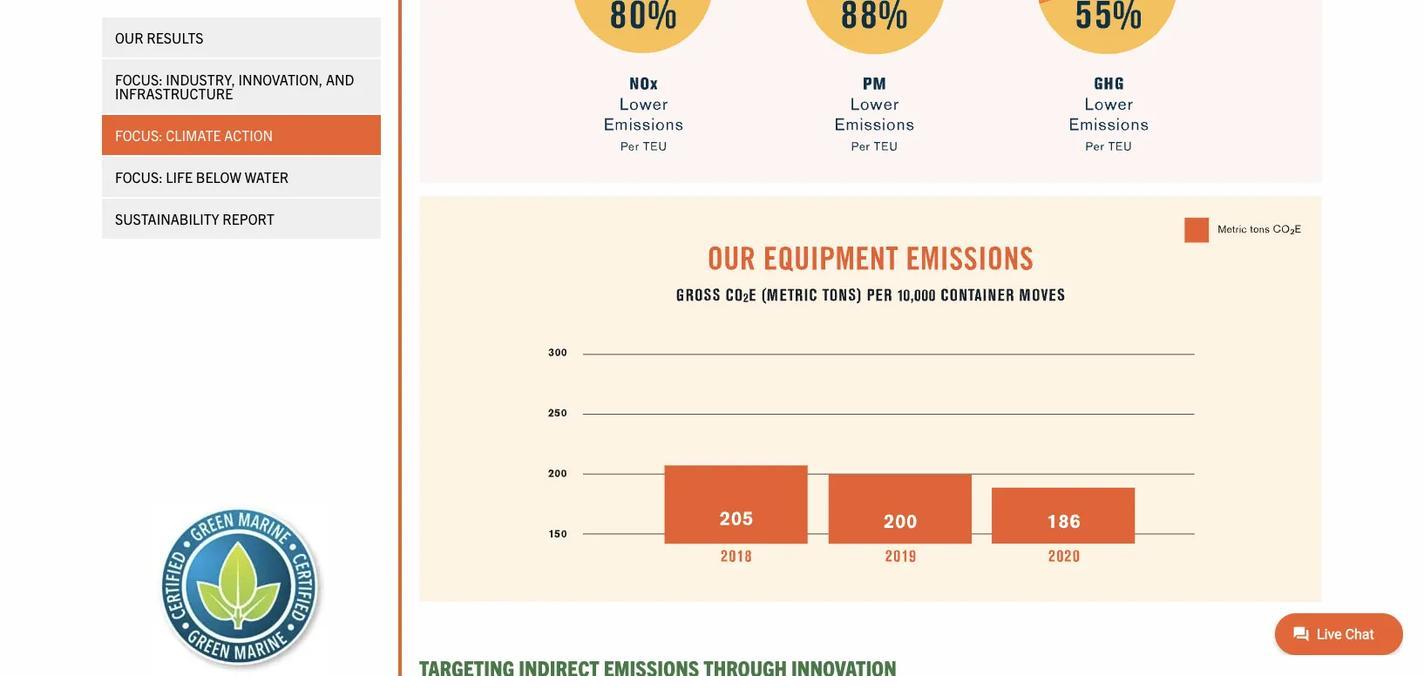Task type: vqa. For each thing, say whether or not it's contained in the screenshot.
WATER
yes



Task type: locate. For each thing, give the bounding box(es) containing it.
focus: life below water
[[115, 168, 289, 186]]

2 vertical spatial focus:
[[115, 168, 163, 186]]

0 vertical spatial focus:
[[115, 71, 163, 88]]

focus: down our
[[115, 71, 163, 88]]

focus: climate action
[[115, 126, 273, 144]]

focus: climate action link
[[102, 115, 381, 155]]

focus: left life
[[115, 168, 163, 186]]

1 focus: from the top
[[115, 71, 163, 88]]

and
[[326, 71, 354, 88]]

focus: left climate
[[115, 126, 163, 144]]

2 focus: from the top
[[115, 126, 163, 144]]

1 vertical spatial focus:
[[115, 126, 163, 144]]

focus: industry, innovation, and infrastructure link
[[102, 59, 381, 113]]

focus: life below water link
[[102, 157, 381, 197]]

focus: inside focus: industry, innovation, and infrastructure
[[115, 71, 163, 88]]

focus: for focus: life below water
[[115, 168, 163, 186]]

3 focus: from the top
[[115, 168, 163, 186]]

sustainability report
[[115, 210, 275, 228]]

report
[[223, 210, 275, 228]]

our results
[[115, 29, 204, 46]]

focus:
[[115, 71, 163, 88], [115, 126, 163, 144], [115, 168, 163, 186]]

industry,
[[166, 71, 235, 88]]

our results link
[[102, 17, 381, 58]]

climate
[[166, 126, 221, 144]]

infrastructure
[[115, 85, 233, 102]]



Task type: describe. For each thing, give the bounding box(es) containing it.
below
[[196, 168, 241, 186]]

water
[[245, 168, 289, 186]]

focus: for focus: climate action
[[115, 126, 163, 144]]

sustainability report link
[[102, 199, 381, 239]]

results
[[147, 29, 204, 46]]

sustainability
[[115, 210, 219, 228]]

focus: for focus: industry, innovation, and infrastructure
[[115, 71, 163, 88]]

focus: industry, innovation, and infrastructure
[[115, 71, 354, 102]]

action
[[224, 126, 273, 144]]

life
[[166, 168, 193, 186]]

our
[[115, 29, 144, 46]]

innovation,
[[239, 71, 323, 88]]



